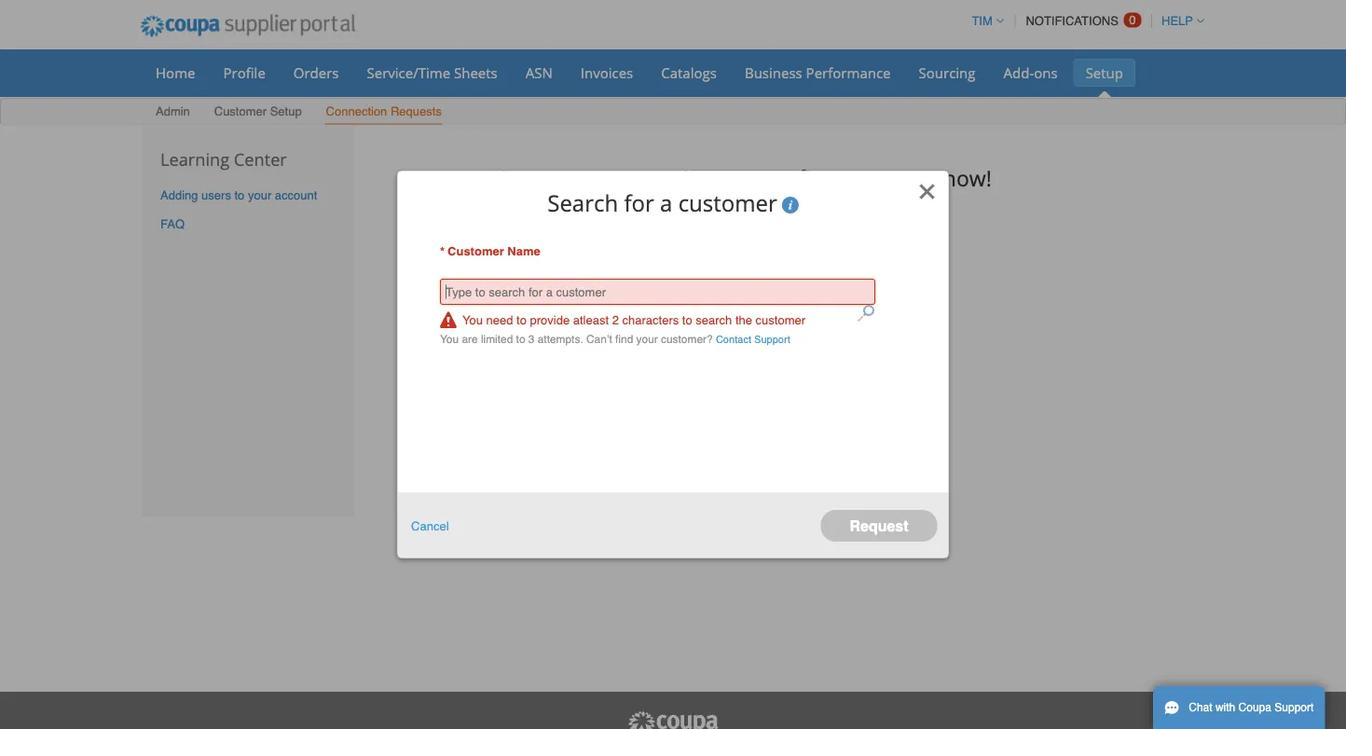 Task type: describe. For each thing, give the bounding box(es) containing it.
request for request a connection to your first customer now!
[[500, 164, 582, 193]]

customer inside 'link'
[[214, 104, 267, 118]]

cancel button
[[411, 516, 449, 536]]

customer right for
[[679, 188, 778, 218]]

adding
[[160, 188, 198, 202]]

need
[[486, 313, 513, 327]]

search for a customer
[[548, 188, 778, 218]]

center
[[234, 148, 287, 171]]

3
[[529, 334, 535, 346]]

add-
[[1004, 63, 1035, 82]]

to right the users on the top of page
[[235, 188, 245, 202]]

with
[[1216, 701, 1236, 714]]

provide
[[530, 313, 570, 327]]

find
[[616, 334, 634, 346]]

connection
[[605, 164, 715, 193]]

now!
[[944, 164, 992, 193]]

home link
[[144, 59, 208, 87]]

for
[[624, 188, 655, 218]]

can't
[[587, 334, 613, 346]]

0 vertical spatial coupa supplier portal image
[[128, 3, 368, 49]]

request button
[[821, 510, 938, 542]]

connection requests link
[[325, 100, 443, 125]]

connection
[[326, 104, 387, 118]]

performance
[[806, 63, 891, 82]]

0 horizontal spatial a
[[587, 164, 599, 193]]

chat with coupa support button
[[1154, 686, 1326, 729]]

1 horizontal spatial setup
[[1086, 63, 1124, 82]]

sourcing
[[919, 63, 976, 82]]

ons
[[1035, 63, 1058, 82]]

users
[[202, 188, 231, 202]]

2
[[613, 313, 619, 327]]

orders link
[[282, 59, 351, 87]]

learning center
[[160, 148, 287, 171]]

a inside dialog
[[660, 188, 673, 218]]

service/time sheets link
[[355, 59, 510, 87]]

business performance link
[[733, 59, 903, 87]]

learning
[[160, 148, 230, 171]]

business
[[745, 63, 803, 82]]

name
[[508, 244, 541, 258]]

adding users to your account
[[160, 188, 317, 202]]

search for a customer dialog
[[398, 171, 949, 558]]

atleast
[[573, 313, 609, 327]]

adding users to your account link
[[160, 188, 317, 202]]

customer up contact support button
[[756, 313, 806, 327]]

service/time
[[367, 63, 451, 82]]

customer right first in the top of the page
[[843, 164, 938, 193]]

are
[[462, 334, 478, 346]]

setup inside 'link'
[[270, 104, 302, 118]]

attempts.
[[538, 334, 584, 346]]

customer inside dialog
[[448, 244, 504, 258]]

to right the connection
[[721, 164, 742, 193]]

profile link
[[211, 59, 278, 87]]

catalogs link
[[649, 59, 729, 87]]

account
[[275, 188, 317, 202]]

you need to provide atleast 2 characters to search the customer
[[463, 313, 806, 327]]



Task type: locate. For each thing, give the bounding box(es) containing it.
search
[[696, 313, 732, 327]]

home
[[156, 63, 195, 82]]

a right for
[[660, 188, 673, 218]]

you up are on the top left
[[463, 313, 483, 327]]

0 horizontal spatial request
[[500, 164, 582, 193]]

sheets
[[454, 63, 498, 82]]

customer?
[[661, 334, 713, 346]]

1 vertical spatial you
[[440, 334, 459, 346]]

your left first in the top of the page
[[747, 164, 793, 193]]

0 horizontal spatial customer
[[214, 104, 267, 118]]

customer
[[843, 164, 938, 193], [679, 188, 778, 218], [756, 313, 806, 327]]

1 horizontal spatial you
[[463, 313, 483, 327]]

contact support button
[[716, 330, 791, 350]]

0 vertical spatial support
[[755, 334, 791, 346]]

close image
[[919, 182, 937, 201]]

support inside you are limited to 3 attempts. can't find your customer? contact support
[[755, 334, 791, 346]]

catalogs
[[662, 63, 717, 82]]

your
[[747, 164, 793, 193], [248, 188, 272, 202], [637, 334, 658, 346]]

asn link
[[514, 59, 565, 87]]

chat with coupa support
[[1189, 701, 1315, 714]]

1 horizontal spatial your
[[637, 334, 658, 346]]

to right need
[[517, 313, 527, 327]]

1 horizontal spatial coupa supplier portal image
[[627, 711, 720, 729]]

customer right *
[[448, 244, 504, 258]]

request
[[500, 164, 582, 193], [850, 517, 909, 534]]

you for you need to provide atleast 2 characters to search the customer
[[463, 313, 483, 327]]

admin link
[[155, 100, 191, 125]]

coupa
[[1239, 701, 1272, 714]]

your inside the search for a customer dialog
[[637, 334, 658, 346]]

your down characters
[[637, 334, 658, 346]]

1 horizontal spatial a
[[660, 188, 673, 218]]

1 vertical spatial coupa supplier portal image
[[627, 711, 720, 729]]

characters
[[623, 313, 679, 327]]

setup
[[1086, 63, 1124, 82], [270, 104, 302, 118]]

request a connection to your first customer now!
[[500, 164, 992, 193]]

the
[[736, 313, 753, 327]]

customer setup
[[214, 104, 302, 118]]

faq link
[[160, 217, 185, 231]]

you are limited to 3 attempts. can't find your customer? contact support
[[440, 334, 791, 346]]

1 horizontal spatial customer
[[448, 244, 504, 258]]

limited
[[481, 334, 513, 346]]

customer
[[214, 104, 267, 118], [448, 244, 504, 258]]

1 horizontal spatial request
[[850, 517, 909, 534]]

Type to search for a customer text field
[[440, 279, 876, 305]]

search
[[548, 188, 619, 218]]

you left are on the top left
[[440, 334, 459, 346]]

contact
[[716, 334, 752, 346]]

connection requests
[[326, 104, 442, 118]]

1 horizontal spatial support
[[1275, 701, 1315, 714]]

admin
[[156, 104, 190, 118]]

orders
[[294, 63, 339, 82]]

setup down orders link
[[270, 104, 302, 118]]

to left the 3
[[516, 334, 526, 346]]

0 vertical spatial setup
[[1086, 63, 1124, 82]]

request for request
[[850, 517, 909, 534]]

setup right ons
[[1086, 63, 1124, 82]]

add-ons
[[1004, 63, 1058, 82]]

cancel
[[411, 519, 449, 533]]

1 vertical spatial request
[[850, 517, 909, 534]]

a
[[587, 164, 599, 193], [660, 188, 673, 218]]

profile
[[223, 63, 266, 82]]

request inside button
[[850, 517, 909, 534]]

support inside button
[[1275, 701, 1315, 714]]

support right contact
[[755, 334, 791, 346]]

you for you are limited to 3 attempts. can't find your customer? contact support
[[440, 334, 459, 346]]

*
[[440, 244, 445, 258]]

first
[[798, 164, 838, 193]]

sourcing link
[[907, 59, 988, 87]]

your down center
[[248, 188, 272, 202]]

0 vertical spatial request
[[500, 164, 582, 193]]

chat
[[1189, 701, 1213, 714]]

* customer name
[[440, 244, 541, 258]]

to up customer?
[[683, 313, 693, 327]]

support right the coupa
[[1275, 701, 1315, 714]]

1 vertical spatial customer
[[448, 244, 504, 258]]

asn
[[526, 63, 553, 82]]

to
[[721, 164, 742, 193], [235, 188, 245, 202], [517, 313, 527, 327], [683, 313, 693, 327], [516, 334, 526, 346]]

invoices link
[[569, 59, 646, 87]]

coupa supplier portal image
[[128, 3, 368, 49], [627, 711, 720, 729]]

0 horizontal spatial support
[[755, 334, 791, 346]]

service/time sheets
[[367, 63, 498, 82]]

1 vertical spatial setup
[[270, 104, 302, 118]]

0 horizontal spatial you
[[440, 334, 459, 346]]

requests
[[391, 104, 442, 118]]

setup link
[[1074, 59, 1136, 87]]

0 vertical spatial you
[[463, 313, 483, 327]]

invoices
[[581, 63, 634, 82]]

a left for
[[587, 164, 599, 193]]

business performance
[[745, 63, 891, 82]]

1 vertical spatial support
[[1275, 701, 1315, 714]]

customer down profile link
[[214, 104, 267, 118]]

0 horizontal spatial your
[[248, 188, 272, 202]]

add-ons link
[[992, 59, 1070, 87]]

faq
[[160, 217, 185, 231]]

0 horizontal spatial coupa supplier portal image
[[128, 3, 368, 49]]

0 vertical spatial customer
[[214, 104, 267, 118]]

you
[[463, 313, 483, 327], [440, 334, 459, 346]]

2 horizontal spatial your
[[747, 164, 793, 193]]

0 horizontal spatial setup
[[270, 104, 302, 118]]

support
[[755, 334, 791, 346], [1275, 701, 1315, 714]]

customer setup link
[[213, 100, 303, 125]]



Task type: vqa. For each thing, say whether or not it's contained in the screenshot.
rightmost Your
yes



